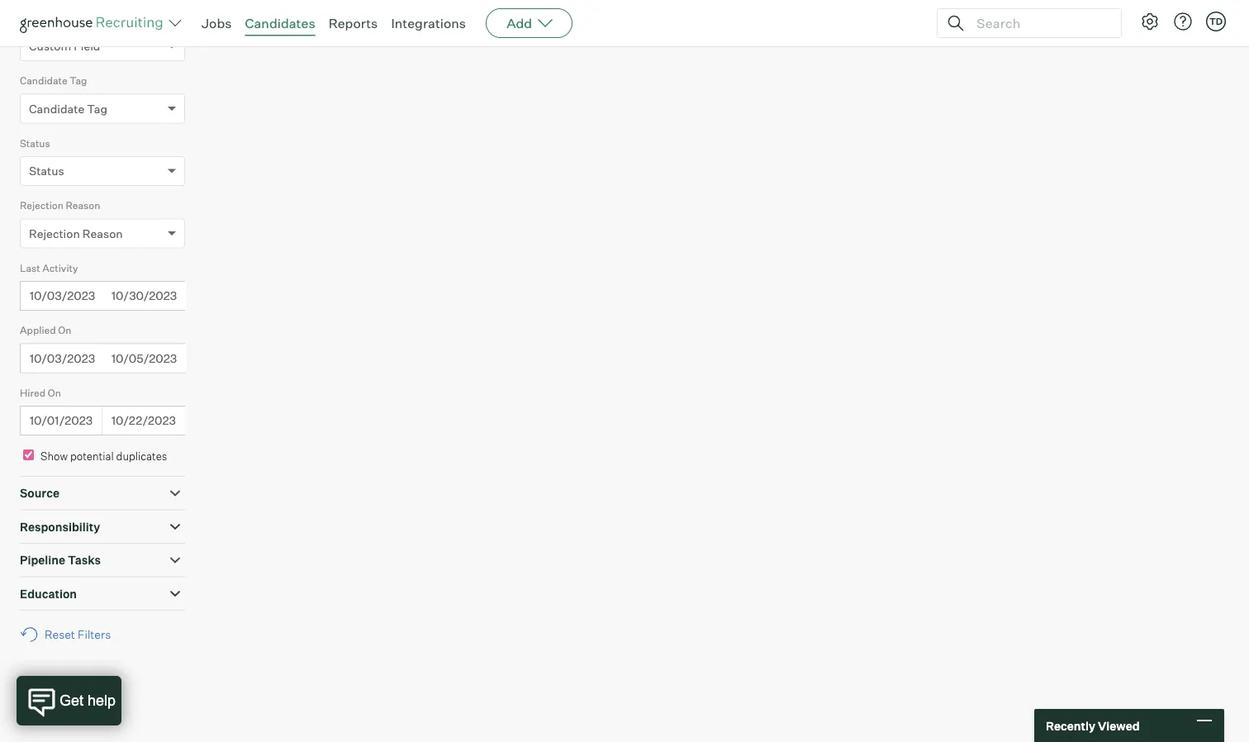 Task type: locate. For each thing, give the bounding box(es) containing it.
on right hired on the bottom
[[48, 387, 61, 399]]

on right applied
[[58, 325, 71, 337]]

candidate tag down custom field element
[[20, 75, 87, 87]]

add
[[507, 15, 532, 31]]

10/01/2023
[[30, 414, 93, 428]]

jobs link
[[202, 15, 232, 31]]

1 10/03/2023 from the top
[[30, 289, 95, 303]]

td
[[1210, 16, 1223, 27]]

status
[[20, 137, 50, 150], [29, 164, 64, 179]]

pipeline
[[20, 553, 65, 568]]

on
[[58, 325, 71, 337], [48, 387, 61, 399]]

candidate down custom field element
[[20, 75, 67, 87]]

1 vertical spatial custom
[[29, 39, 71, 54]]

1 vertical spatial rejection reason
[[29, 227, 123, 241]]

0 vertical spatial 10/03/2023
[[30, 289, 95, 303]]

1 vertical spatial custom field
[[29, 39, 100, 54]]

status down candidate tag element
[[20, 137, 50, 150]]

10/05/2023
[[112, 351, 177, 366]]

show potential duplicates
[[40, 450, 167, 463]]

1 vertical spatial candidate
[[29, 102, 85, 116]]

on for 10/01/2023
[[48, 387, 61, 399]]

last activity
[[20, 262, 78, 275]]

candidate tag
[[20, 75, 87, 87], [29, 102, 107, 116]]

1 vertical spatial status
[[29, 164, 64, 179]]

applied on
[[20, 325, 71, 337]]

add button
[[486, 8, 573, 38]]

custom
[[20, 13, 56, 25], [29, 39, 71, 54]]

reports
[[329, 15, 378, 31]]

field
[[58, 13, 81, 25], [74, 39, 100, 54]]

candidates
[[245, 15, 315, 31]]

2 10/03/2023 from the top
[[30, 351, 95, 366]]

hired on
[[20, 387, 61, 399]]

reset filters button
[[20, 620, 119, 651]]

10/03/2023 down applied on
[[30, 351, 95, 366]]

td button
[[1207, 12, 1226, 31]]

duplicates
[[116, 450, 167, 463]]

status up rejection reason 'element'
[[29, 164, 64, 179]]

0 vertical spatial custom field
[[20, 13, 81, 25]]

pipeline tasks
[[20, 553, 101, 568]]

applied
[[20, 325, 56, 337]]

source
[[20, 487, 60, 501]]

tag
[[70, 75, 87, 87], [87, 102, 107, 116]]

rejection
[[20, 200, 64, 212], [29, 227, 80, 241]]

10/03/2023
[[30, 289, 95, 303], [30, 351, 95, 366]]

rejection reason
[[20, 200, 100, 212], [29, 227, 123, 241]]

tag up status element
[[87, 102, 107, 116]]

10/03/2023 down activity
[[30, 289, 95, 303]]

on for 10/03/2023
[[58, 325, 71, 337]]

recently
[[1046, 718, 1096, 733]]

candidate up status element
[[29, 102, 85, 116]]

candidate tag element
[[20, 73, 185, 136]]

candidate tag up status element
[[29, 102, 107, 116]]

greenhouse recruiting image
[[20, 13, 169, 33]]

1 vertical spatial candidate tag
[[29, 102, 107, 116]]

1 vertical spatial 10/03/2023
[[30, 351, 95, 366]]

tag down custom field element
[[70, 75, 87, 87]]

integrations
[[391, 15, 466, 31]]

custom field
[[20, 13, 81, 25], [29, 39, 100, 54]]

integrations link
[[391, 15, 466, 31]]

rejection reason down status element
[[20, 200, 100, 212]]

Search text field
[[973, 11, 1107, 35]]

reason
[[66, 200, 100, 212], [82, 227, 123, 241]]

1 vertical spatial rejection
[[29, 227, 80, 241]]

last
[[20, 262, 40, 275]]

0 vertical spatial custom
[[20, 13, 56, 25]]

td button
[[1203, 8, 1230, 35]]

1 vertical spatial on
[[48, 387, 61, 399]]

0 vertical spatial on
[[58, 325, 71, 337]]

rejection reason up activity
[[29, 227, 123, 241]]

education
[[20, 587, 77, 601]]

candidate
[[20, 75, 67, 87], [29, 102, 85, 116]]

1 vertical spatial tag
[[87, 102, 107, 116]]

viewed
[[1098, 718, 1140, 733]]



Task type: describe. For each thing, give the bounding box(es) containing it.
Show potential duplicates checkbox
[[23, 450, 34, 461]]

responsibility
[[20, 520, 100, 534]]

0 vertical spatial status
[[20, 137, 50, 150]]

10/03/2023 for 10/30/2023
[[30, 289, 95, 303]]

jobs
[[202, 15, 232, 31]]

activity
[[42, 262, 78, 275]]

0 vertical spatial rejection reason
[[20, 200, 100, 212]]

rejection reason element
[[20, 198, 185, 260]]

10/03/2023 for 10/05/2023
[[30, 351, 95, 366]]

0 vertical spatial field
[[58, 13, 81, 25]]

reset filters
[[45, 628, 111, 642]]

status element
[[20, 136, 185, 198]]

1 vertical spatial field
[[74, 39, 100, 54]]

0 vertical spatial rejection
[[20, 200, 64, 212]]

10/22/2023
[[112, 414, 176, 428]]

1 vertical spatial reason
[[82, 227, 123, 241]]

reset
[[45, 628, 75, 642]]

custom field element
[[20, 11, 185, 73]]

show
[[40, 450, 68, 463]]

recently viewed
[[1046, 718, 1140, 733]]

hired
[[20, 387, 46, 399]]

filters
[[78, 628, 111, 642]]

candidates link
[[245, 15, 315, 31]]

reports link
[[329, 15, 378, 31]]

configure image
[[1140, 12, 1160, 31]]

0 vertical spatial reason
[[66, 200, 100, 212]]

0 vertical spatial tag
[[70, 75, 87, 87]]

10/30/2023
[[112, 289, 177, 303]]

0 vertical spatial candidate
[[20, 75, 67, 87]]

0 vertical spatial candidate tag
[[20, 75, 87, 87]]

potential
[[70, 450, 114, 463]]

tasks
[[68, 553, 101, 568]]



Task type: vqa. For each thing, say whether or not it's contained in the screenshot.
field to the top
yes



